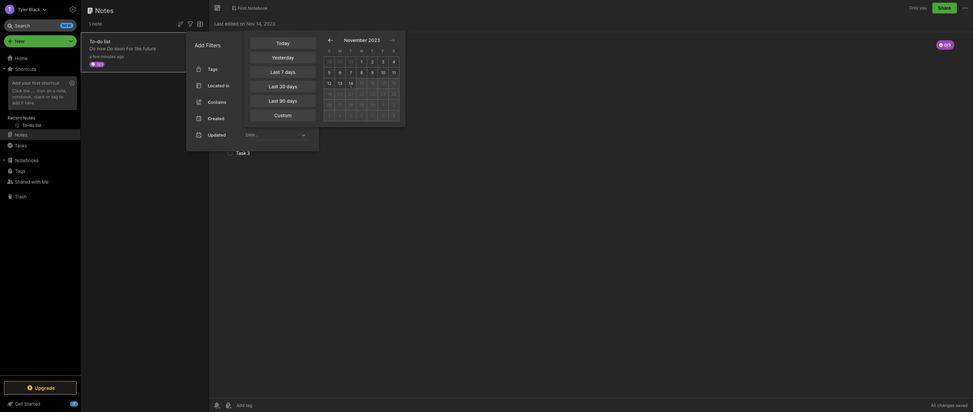 Task type: locate. For each thing, give the bounding box(es) containing it.
last left edited
[[214, 21, 224, 26]]

1 t from the left
[[350, 49, 352, 53]]

1 horizontal spatial 3
[[382, 59, 385, 65]]

a up 'tag'
[[53, 88, 55, 93]]

last up "last 30 days" on the left top of the page
[[271, 69, 280, 75]]

30 button
[[335, 57, 346, 68], [367, 100, 378, 111]]

tags up the shared
[[15, 168, 25, 174]]

1 vertical spatial 2
[[393, 103, 395, 108]]

1 vertical spatial 29
[[359, 103, 364, 108]]

7 down 23 button
[[371, 113, 374, 118]]

0 vertical spatial 4
[[393, 59, 395, 65]]

6 up '13'
[[339, 70, 342, 75]]

0 vertical spatial 29
[[327, 59, 332, 65]]

6 for 6 button to the left
[[339, 70, 342, 75]]

on
[[240, 21, 245, 26], [47, 88, 52, 93]]

on left "nov"
[[240, 21, 245, 26]]

days for last 30 days
[[287, 84, 297, 89]]

30
[[338, 59, 343, 65], [280, 84, 286, 89], [370, 103, 375, 108]]

1 horizontal spatial 1 button
[[378, 100, 389, 111]]

30 button left the 31
[[335, 57, 346, 68]]

1 horizontal spatial do
[[107, 46, 113, 51]]

8
[[360, 70, 363, 75], [382, 113, 385, 118]]

on up or
[[47, 88, 52, 93]]

7 button down 23 button
[[367, 111, 378, 121]]

new search field
[[9, 20, 73, 32]]

shortcut
[[42, 80, 59, 86]]

days down yesterday
[[285, 69, 296, 75]]

click the ...
[[12, 88, 36, 93]]

0 vertical spatial 1
[[89, 21, 91, 27]]

29 button right 28
[[357, 100, 367, 111]]

4
[[393, 59, 395, 65], [339, 113, 342, 118]]

0 vertical spatial 3
[[382, 59, 385, 65]]

12 button
[[324, 78, 335, 89]]

home
[[15, 55, 28, 61]]

few
[[93, 54, 100, 59]]

0 horizontal spatial 1
[[89, 21, 91, 27]]

notebooks
[[15, 158, 39, 163]]

notes up tasks
[[15, 132, 28, 138]]

 Date picker field
[[245, 130, 315, 140]]

1 vertical spatial a
[[53, 88, 55, 93]]

9 down 25 button
[[393, 113, 395, 118]]

14,
[[256, 21, 263, 26]]

1 horizontal spatial 7 button
[[367, 111, 378, 121]]

add left filters
[[195, 42, 205, 48]]

1 vertical spatial notes
[[23, 115, 35, 121]]

23
[[370, 92, 375, 97]]

0 horizontal spatial 2 button
[[367, 57, 378, 68]]

8 up 15
[[360, 70, 363, 75]]

11
[[392, 70, 396, 75]]

6 button down 22 button
[[357, 111, 367, 121]]

last for last 7 days
[[271, 69, 280, 75]]

3 button up 10
[[378, 57, 389, 68]]

30 up 90
[[280, 84, 286, 89]]

the
[[135, 46, 142, 51], [23, 88, 30, 93]]

4 for topmost "4" button
[[393, 59, 395, 65]]

2 button down 25
[[389, 100, 400, 111]]

4 for the leftmost "4" button
[[339, 113, 342, 118]]

Add tag field
[[236, 403, 286, 409]]

21
[[349, 92, 353, 97]]

0 vertical spatial 8
[[360, 70, 363, 75]]

8 button down 24 button
[[378, 111, 389, 121]]

last down last 7 days
[[269, 84, 278, 89]]

1 vertical spatial 2 button
[[389, 100, 400, 111]]

created
[[208, 116, 225, 121]]

0 horizontal spatial 4
[[339, 113, 342, 118]]

2 horizontal spatial 1
[[382, 103, 384, 108]]

tasks button
[[0, 140, 80, 151]]

4 button up 11
[[389, 57, 400, 68]]

26
[[327, 103, 332, 108]]

2 right 31 button
[[371, 59, 374, 65]]

1 vertical spatial 5
[[350, 113, 352, 118]]

2 button
[[367, 57, 378, 68], [389, 100, 400, 111]]

0 vertical spatial 1 button
[[357, 57, 367, 68]]

18
[[392, 81, 396, 86]]

1 horizontal spatial 29
[[359, 103, 364, 108]]

1 horizontal spatial tags
[[208, 66, 218, 72]]

it
[[21, 100, 24, 106]]

the inside group
[[23, 88, 30, 93]]

1 vertical spatial 8 button
[[378, 111, 389, 121]]

started
[[24, 402, 40, 407]]

with
[[31, 179, 41, 185]]

0 horizontal spatial the
[[23, 88, 30, 93]]

2 t from the left
[[371, 49, 374, 53]]

31
[[349, 59, 353, 65]]

7 button up the 14
[[346, 68, 357, 78]]

notes up note on the top left of the page
[[95, 7, 114, 14]]

1 vertical spatial 8
[[382, 113, 385, 118]]

30 for the bottom 30 button
[[370, 103, 375, 108]]

4 button down 27
[[335, 111, 346, 121]]

29 up 12
[[327, 59, 332, 65]]

add
[[195, 42, 205, 48], [12, 80, 20, 86]]

0 vertical spatial 2023
[[264, 21, 275, 26]]

do down list
[[107, 46, 113, 51]]

0 horizontal spatial tags
[[15, 168, 25, 174]]

29 button
[[324, 57, 335, 68], [357, 100, 367, 111]]

recent
[[8, 115, 22, 121]]

0 vertical spatial 6
[[339, 70, 342, 75]]

icon on a note, notebook, stack or tag to add it here.
[[12, 88, 67, 106]]

new
[[62, 23, 71, 28]]

9 up 16
[[371, 70, 374, 75]]

1 horizontal spatial add
[[195, 42, 205, 48]]

last
[[214, 21, 224, 26], [271, 69, 280, 75], [269, 84, 278, 89], [269, 98, 278, 104]]

0 vertical spatial a
[[89, 54, 92, 59]]

5 down 28 button
[[350, 113, 352, 118]]

1 vertical spatial tags
[[15, 168, 25, 174]]

4 up 11
[[393, 59, 395, 65]]

all
[[931, 403, 937, 409]]

2023
[[264, 21, 275, 26], [369, 37, 380, 43]]

3 up 10
[[382, 59, 385, 65]]

1 horizontal spatial the
[[135, 46, 142, 51]]

8 button up 15
[[357, 68, 367, 78]]

settings image
[[69, 5, 77, 13]]

1 right 31 button
[[361, 59, 363, 65]]

last left 90
[[269, 98, 278, 104]]

1 vertical spatial 9
[[393, 113, 395, 118]]

0 horizontal spatial a
[[53, 88, 55, 93]]

0 vertical spatial add
[[195, 42, 205, 48]]

1 left note on the top left of the page
[[89, 21, 91, 27]]

1 horizontal spatial a
[[89, 54, 92, 59]]

1 horizontal spatial 30
[[338, 59, 343, 65]]

28 button
[[346, 100, 357, 111]]

0 vertical spatial 3 button
[[378, 57, 389, 68]]

2023 right november
[[369, 37, 380, 43]]

note window element
[[209, 0, 974, 413]]

29 right 28 button
[[359, 103, 364, 108]]

17
[[381, 81, 385, 86]]

5 up 12
[[328, 70, 331, 75]]

last inside "note window" element
[[214, 21, 224, 26]]

1 vertical spatial add
[[12, 80, 20, 86]]

1 horizontal spatial 5 button
[[346, 111, 357, 121]]

1 horizontal spatial 2023
[[369, 37, 380, 43]]

2023 right 14,
[[264, 21, 275, 26]]

1
[[89, 21, 91, 27], [361, 59, 363, 65], [382, 103, 384, 108]]

1 down 24 button
[[382, 103, 384, 108]]

days for last 7 days
[[285, 69, 296, 75]]

1 vertical spatial days
[[287, 84, 297, 89]]

add a reminder image
[[213, 402, 221, 410]]

4 down 27 button
[[339, 113, 342, 118]]

1 do from the left
[[89, 46, 96, 51]]

9 button down 25 button
[[389, 111, 400, 121]]

0/3
[[97, 62, 103, 67]]

add up click
[[12, 80, 20, 86]]

expand note image
[[214, 4, 222, 12]]

Help and Learning task checklist field
[[0, 399, 81, 410]]

get
[[15, 402, 23, 407]]

list
[[104, 39, 111, 44]]

1 vertical spatial 29 button
[[357, 100, 367, 111]]

1 vertical spatial 4
[[339, 113, 342, 118]]

1 vertical spatial 6
[[361, 113, 363, 118]]

tree containing home
[[0, 53, 81, 376]]

0 vertical spatial days
[[285, 69, 296, 75]]

2 horizontal spatial 30
[[370, 103, 375, 108]]

1 vertical spatial 30
[[280, 84, 286, 89]]

0 vertical spatial the
[[135, 46, 142, 51]]

the right the for
[[135, 46, 142, 51]]

0 vertical spatial 29 button
[[324, 57, 335, 68]]

add inside group
[[12, 80, 20, 86]]

tree
[[0, 53, 81, 376]]

7 down 31 button
[[350, 70, 352, 75]]

tags up located
[[208, 66, 218, 72]]

0 horizontal spatial 30 button
[[335, 57, 346, 68]]

1 vertical spatial 9 button
[[389, 111, 400, 121]]

23 button
[[367, 89, 378, 100]]

s
[[328, 49, 331, 53], [393, 49, 395, 53]]

notes right recent
[[23, 115, 35, 121]]

22
[[359, 92, 364, 97]]

5 button
[[324, 68, 335, 78], [346, 111, 357, 121]]

1 horizontal spatial 30 button
[[367, 100, 378, 111]]

0 horizontal spatial 6
[[339, 70, 342, 75]]

5 button up 12
[[324, 68, 335, 78]]

0 horizontal spatial 2
[[371, 59, 374, 65]]

saved
[[956, 403, 968, 409]]

0 vertical spatial 2
[[371, 59, 374, 65]]

24 button
[[378, 89, 389, 100]]

the left ...
[[23, 88, 30, 93]]

16 button
[[367, 78, 378, 89]]

1 button right the 31
[[357, 57, 367, 68]]

0 vertical spatial 7 button
[[346, 68, 357, 78]]

0 vertical spatial 9
[[371, 70, 374, 75]]

on inside icon on a note, notebook, stack or tag to add it here.
[[47, 88, 52, 93]]

6 button up '13'
[[335, 68, 346, 78]]

9 button left 10
[[367, 68, 378, 78]]

0 vertical spatial on
[[240, 21, 245, 26]]

0 horizontal spatial 29
[[327, 59, 332, 65]]

1 button
[[357, 57, 367, 68], [378, 100, 389, 111]]

9
[[371, 70, 374, 75], [393, 113, 395, 118]]

5 for bottom 5 button
[[350, 113, 352, 118]]

Note Editor text field
[[209, 32, 974, 399]]

first notebook button
[[229, 3, 270, 13]]

...
[[31, 88, 36, 93]]

3 button
[[378, 57, 389, 68], [324, 111, 335, 121]]

1 button down the 24 at left top
[[378, 100, 389, 111]]

notebook,
[[12, 94, 33, 100]]

tags inside tags button
[[15, 168, 25, 174]]

8 down 24 button
[[382, 113, 385, 118]]

2 s from the left
[[393, 49, 395, 53]]

days for last 90 days
[[287, 98, 297, 104]]

your
[[22, 80, 31, 86]]

do
[[89, 46, 96, 51], [107, 46, 113, 51]]

6 for the rightmost 6 button
[[361, 113, 363, 118]]

2 down 25 button
[[393, 103, 395, 108]]

1 vertical spatial the
[[23, 88, 30, 93]]

30 left the 31
[[338, 59, 343, 65]]

group
[[0, 74, 80, 132]]

s left m at the left top of the page
[[328, 49, 331, 53]]

t right m at the left top of the page
[[350, 49, 352, 53]]

5 button down 28
[[346, 111, 357, 121]]

0 horizontal spatial s
[[328, 49, 331, 53]]

7 left "click to collapse" icon
[[73, 402, 75, 407]]

note
[[92, 21, 102, 27]]

30 down 23 button
[[370, 103, 375, 108]]

group containing add your first shortcut
[[0, 74, 80, 132]]

0 vertical spatial 5 button
[[324, 68, 335, 78]]

stack
[[34, 94, 45, 100]]

3 button down 26
[[324, 111, 335, 121]]

2 vertical spatial 1
[[382, 103, 384, 108]]

0 vertical spatial 5
[[328, 70, 331, 75]]

29
[[327, 59, 332, 65], [359, 103, 364, 108]]

2 vertical spatial 30
[[370, 103, 375, 108]]

0 horizontal spatial 1 button
[[357, 57, 367, 68]]

upgrade button
[[4, 382, 77, 395]]

0 vertical spatial 30
[[338, 59, 343, 65]]

do
[[97, 39, 103, 44]]

29 button up 12
[[324, 57, 335, 68]]

1 vertical spatial 4 button
[[335, 111, 346, 121]]

0 horizontal spatial 3
[[328, 113, 331, 118]]

more actions image
[[961, 4, 969, 12]]

1 vertical spatial 7 button
[[367, 111, 378, 121]]

tooltip
[[162, 4, 199, 17]]

1 horizontal spatial 8
[[382, 113, 385, 118]]

a
[[89, 54, 92, 59], [53, 88, 55, 93]]

1 vertical spatial on
[[47, 88, 52, 93]]

0 horizontal spatial do
[[89, 46, 96, 51]]

a left few
[[89, 54, 92, 59]]

6 down 22 button
[[361, 113, 363, 118]]

1 vertical spatial 3
[[328, 113, 331, 118]]

do down to-
[[89, 46, 96, 51]]

get started
[[15, 402, 40, 407]]

tag
[[51, 94, 58, 100]]

2 button up 16
[[367, 57, 378, 68]]

s right f
[[393, 49, 395, 53]]

0 horizontal spatial 30
[[280, 84, 286, 89]]

upgrade
[[35, 386, 55, 391]]

0 vertical spatial 2 button
[[367, 57, 378, 68]]

recent notes
[[8, 115, 35, 121]]

2023 inside "note window" element
[[264, 21, 275, 26]]

days
[[285, 69, 296, 75], [287, 84, 297, 89], [287, 98, 297, 104]]

filters
[[206, 42, 221, 48]]

0 horizontal spatial t
[[350, 49, 352, 53]]

m
[[338, 49, 342, 53]]

7 up "last 30 days" on the left top of the page
[[281, 69, 284, 75]]

last for last 30 days
[[269, 84, 278, 89]]

1 horizontal spatial 6 button
[[357, 111, 367, 121]]

0 horizontal spatial 29 button
[[324, 57, 335, 68]]

only you
[[910, 5, 927, 11]]

days right 90
[[287, 98, 297, 104]]

November field
[[343, 37, 367, 44]]

0 horizontal spatial add
[[12, 80, 20, 86]]

1 horizontal spatial s
[[393, 49, 395, 53]]

30 button down "23"
[[367, 100, 378, 111]]

t down 2023 field on the left of the page
[[371, 49, 374, 53]]

View options field
[[194, 20, 204, 28]]

1 vertical spatial 6 button
[[357, 111, 367, 121]]

days up last 90 days
[[287, 84, 297, 89]]

6 button
[[335, 68, 346, 78], [357, 111, 367, 121]]

3 down 26 button
[[328, 113, 331, 118]]



Task type: describe. For each thing, give the bounding box(es) containing it.
home link
[[0, 53, 81, 64]]

29 for top 29 button
[[327, 59, 332, 65]]

27
[[338, 103, 343, 108]]

Sort options field
[[177, 20, 185, 28]]

1 horizontal spatial 2
[[393, 103, 395, 108]]

0 vertical spatial notes
[[95, 7, 114, 14]]

13 button
[[335, 78, 346, 89]]

or
[[46, 94, 50, 100]]

all
[[303, 42, 308, 48]]

a few minutes ago
[[89, 54, 124, 59]]

27 button
[[335, 100, 346, 111]]

ago
[[117, 54, 124, 59]]

me
[[42, 179, 49, 185]]

custom
[[274, 113, 292, 118]]

1 vertical spatial 2023
[[369, 37, 380, 43]]

first
[[238, 5, 247, 11]]

0 horizontal spatial 8 button
[[357, 68, 367, 78]]

Account field
[[0, 3, 47, 16]]

0 horizontal spatial 8
[[360, 70, 363, 75]]

trash
[[15, 194, 27, 200]]

24
[[381, 92, 386, 97]]

16
[[370, 81, 375, 86]]

2 vertical spatial notes
[[15, 132, 28, 138]]

located in
[[208, 83, 230, 88]]

1 note
[[89, 21, 102, 27]]

date…
[[246, 132, 258, 138]]

add tag image
[[224, 402, 232, 410]]

1 vertical spatial 5 button
[[346, 111, 357, 121]]

21 button
[[346, 89, 357, 100]]

shortcuts
[[15, 66, 36, 72]]

14
[[349, 81, 353, 86]]

1 vertical spatial 1
[[361, 59, 363, 65]]

w
[[360, 49, 363, 53]]

add for add filters
[[195, 42, 205, 48]]

1 horizontal spatial 9 button
[[389, 111, 400, 121]]

tags button
[[0, 166, 80, 177]]

15 button
[[357, 78, 367, 89]]

shared
[[15, 179, 30, 185]]

a inside icon on a note, notebook, stack or tag to add it here.
[[53, 88, 55, 93]]

soon
[[114, 46, 125, 51]]

2023 field
[[367, 37, 380, 44]]

november
[[344, 37, 367, 43]]

1 s from the left
[[328, 49, 331, 53]]

20 button
[[335, 89, 346, 100]]

shortcuts button
[[0, 64, 80, 74]]

add filters
[[195, 42, 221, 48]]

new
[[15, 38, 24, 44]]

25 button
[[389, 89, 400, 100]]

do now do soon for the future
[[89, 46, 156, 51]]

0 vertical spatial 30 button
[[335, 57, 346, 68]]

29 for the right 29 button
[[359, 103, 364, 108]]

contains
[[208, 99, 226, 105]]

notes link
[[0, 130, 80, 140]]

0 horizontal spatial 3 button
[[324, 111, 335, 121]]

expand notebooks image
[[2, 158, 7, 163]]

f
[[382, 49, 384, 53]]

tasks
[[15, 143, 27, 149]]

2 do from the left
[[107, 46, 113, 51]]

1 horizontal spatial 9
[[393, 113, 395, 118]]

25
[[392, 92, 397, 97]]

1 horizontal spatial 29 button
[[357, 100, 367, 111]]

click to collapse image
[[78, 400, 83, 408]]

0 vertical spatial 9 button
[[367, 68, 378, 78]]

0 vertical spatial tags
[[208, 66, 218, 72]]

1 vertical spatial 1 button
[[378, 100, 389, 111]]

share button
[[933, 3, 957, 13]]

1 vertical spatial 30 button
[[367, 100, 378, 111]]

last for last 90 days
[[269, 98, 278, 104]]

22 button
[[357, 89, 367, 100]]

located
[[208, 83, 225, 88]]

5 for leftmost 5 button
[[328, 70, 331, 75]]

notebook
[[248, 5, 268, 11]]

18 button
[[389, 78, 400, 89]]

now
[[97, 46, 106, 51]]

0 horizontal spatial 9
[[371, 70, 374, 75]]

last 90 days
[[269, 98, 297, 104]]

shared with me link
[[0, 177, 80, 187]]

last for last edited on nov 14, 2023
[[214, 21, 224, 26]]

add filters image
[[186, 20, 194, 28]]

3 for 3 'button' to the left
[[328, 113, 331, 118]]

Add filters field
[[186, 20, 194, 28]]

today
[[276, 40, 290, 46]]

10
[[381, 70, 386, 75]]

to-do list
[[89, 39, 111, 44]]

Search text field
[[9, 20, 72, 32]]

11 button
[[389, 68, 400, 78]]

minutes
[[101, 54, 116, 59]]

last 7 days
[[271, 69, 296, 75]]

on inside "note window" element
[[240, 21, 245, 26]]

black
[[29, 7, 40, 12]]

nov
[[246, 21, 255, 26]]

1 horizontal spatial 3 button
[[378, 57, 389, 68]]

0 horizontal spatial 5 button
[[324, 68, 335, 78]]

new button
[[4, 35, 77, 47]]

to
[[59, 94, 63, 100]]

note,
[[56, 88, 67, 93]]

you
[[920, 5, 927, 11]]

19 button
[[324, 89, 335, 100]]

first
[[32, 80, 40, 86]]

19
[[327, 92, 332, 97]]

13
[[338, 81, 342, 86]]

0 vertical spatial 4 button
[[389, 57, 400, 68]]

clear
[[290, 42, 302, 48]]

0 horizontal spatial 6 button
[[335, 68, 346, 78]]

90
[[280, 98, 286, 104]]

0 horizontal spatial 7 button
[[346, 68, 357, 78]]

icon
[[37, 88, 45, 93]]

28
[[349, 103, 354, 108]]

15
[[360, 81, 364, 86]]

30 for top 30 button
[[338, 59, 343, 65]]

to-
[[89, 39, 97, 44]]

More actions field
[[961, 3, 969, 13]]

changes
[[938, 403, 955, 409]]

click
[[12, 88, 22, 93]]

0 horizontal spatial 4 button
[[335, 111, 346, 121]]

notebooks link
[[0, 155, 80, 166]]

1 horizontal spatial 8 button
[[378, 111, 389, 121]]

31 button
[[346, 57, 357, 68]]

trash link
[[0, 191, 80, 202]]

3 for the rightmost 3 'button'
[[382, 59, 385, 65]]

edited
[[225, 21, 238, 26]]

7 inside help and learning task checklist field
[[73, 402, 75, 407]]

10 button
[[378, 68, 389, 78]]

tyler
[[18, 7, 28, 12]]

17 button
[[378, 78, 389, 89]]

add for add your first shortcut
[[12, 80, 20, 86]]

1 horizontal spatial 2 button
[[389, 100, 400, 111]]



Task type: vqa. For each thing, say whether or not it's contained in the screenshot.
menu item
no



